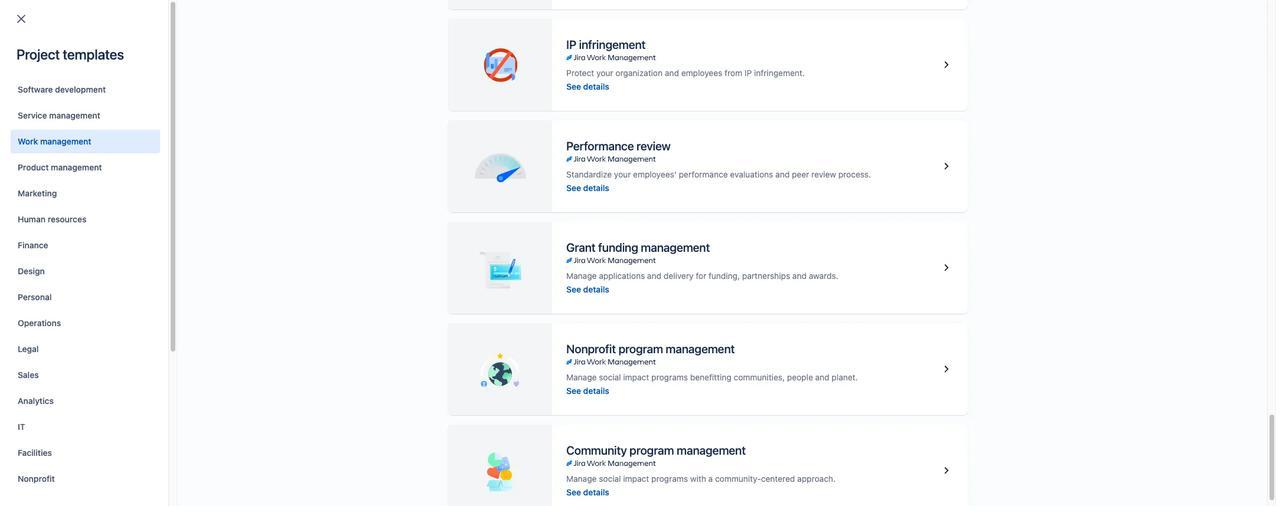 Task type: vqa. For each thing, say whether or not it's contained in the screenshot.
the left ZERO
no



Task type: describe. For each thing, give the bounding box(es) containing it.
community-
[[715, 474, 761, 484]]

infringement.
[[754, 68, 805, 78]]

see details button for community
[[567, 487, 610, 499]]

and left the awards. at right
[[793, 271, 807, 281]]

delivery
[[664, 271, 694, 281]]

marketing
[[18, 188, 57, 198]]

create button
[[430, 7, 471, 26]]

awards.
[[809, 271, 839, 281]]

team-managed software
[[481, 143, 576, 153]]

see for grant
[[567, 284, 581, 295]]

see details for grant
[[567, 284, 610, 295]]

approach.
[[798, 474, 836, 484]]

see for performance
[[567, 183, 581, 193]]

marketing button
[[11, 182, 160, 206]]

management inside work management button
[[40, 136, 91, 147]]

all
[[171, 87, 181, 97]]

see details for performance
[[567, 183, 610, 193]]

name button
[[59, 117, 103, 131]]

software
[[543, 143, 576, 153]]

products
[[199, 87, 233, 97]]

personal button
[[11, 286, 160, 310]]

grant
[[567, 241, 596, 254]]

impact for nonprofit
[[623, 372, 649, 383]]

protect
[[567, 68, 594, 78]]

manage for grant
[[567, 271, 597, 281]]

organization
[[616, 68, 663, 78]]

star not my project image
[[34, 141, 48, 156]]

details for ip
[[583, 81, 610, 91]]

service management
[[18, 110, 100, 121]]

not
[[82, 142, 96, 153]]

service management button
[[11, 104, 160, 128]]

work management
[[18, 136, 91, 147]]

personal
[[18, 292, 52, 302]]

see details for community
[[567, 488, 610, 498]]

centered
[[761, 474, 795, 484]]

see details button for performance
[[567, 182, 610, 194]]

partnerships
[[743, 271, 791, 281]]

funding
[[598, 241, 638, 254]]

1
[[50, 182, 54, 192]]

legal button
[[11, 338, 160, 362]]

management inside service management "button"
[[49, 110, 100, 121]]

facilities button
[[11, 442, 160, 466]]

standardize your employees' performance evaluations and peer review process.
[[567, 169, 871, 179]]

impact for community
[[623, 474, 649, 484]]

software development button
[[11, 78, 160, 102]]

name
[[63, 119, 86, 129]]

process.
[[839, 169, 871, 179]]

legal
[[18, 344, 39, 354]]

product
[[18, 162, 49, 173]]

Search field
[[1052, 7, 1170, 26]]

and left employees
[[665, 68, 679, 78]]

a
[[709, 474, 713, 484]]

manage for nonprofit
[[567, 372, 597, 383]]

peer
[[792, 169, 809, 179]]

nonprofit for nonprofit
[[18, 474, 55, 484]]

performance
[[567, 139, 634, 153]]

management up delivery
[[641, 241, 710, 254]]

human resources button
[[11, 208, 160, 232]]

not my project link
[[63, 141, 324, 156]]

see for nonprofit
[[567, 386, 581, 396]]

details for performance
[[583, 183, 610, 193]]

people
[[787, 372, 813, 383]]

templates
[[63, 46, 124, 63]]

grant funding management
[[567, 241, 710, 254]]

project inside "link"
[[112, 142, 139, 153]]

primary element
[[7, 0, 1052, 33]]

sales button
[[11, 364, 160, 388]]

manage social impact programs benefitting communities, people and planet.
[[567, 372, 858, 383]]

community program management image
[[940, 464, 954, 479]]

communities,
[[734, 372, 785, 383]]

from
[[725, 68, 743, 78]]

software development
[[18, 84, 106, 95]]

social for nonprofit
[[599, 372, 621, 383]]

facilities
[[18, 448, 52, 458]]

it
[[18, 422, 25, 432]]

nonprofit button
[[11, 468, 160, 492]]

product management button
[[11, 156, 160, 180]]

software
[[18, 84, 53, 95]]

human resources
[[18, 214, 86, 224]]

nonprofit for nonprofit program management
[[567, 342, 616, 356]]

sales
[[18, 370, 39, 380]]

manage social impact programs with a community-centered approach.
[[567, 474, 836, 484]]

not my project
[[82, 142, 139, 153]]

for
[[696, 271, 707, 281]]

see for ip
[[567, 81, 581, 91]]

analytics button
[[11, 390, 160, 414]]

service
[[18, 110, 47, 121]]

0 vertical spatial review
[[637, 139, 671, 153]]

see details button for nonprofit
[[567, 385, 610, 397]]

community
[[567, 444, 627, 458]]

performance review
[[567, 139, 671, 153]]

management up a
[[677, 444, 746, 458]]

community program management
[[567, 444, 746, 458]]

ip infringement
[[567, 38, 646, 51]]



Task type: locate. For each thing, give the bounding box(es) containing it.
0 vertical spatial program
[[619, 342, 663, 356]]

2 impact from the top
[[623, 474, 649, 484]]

programs for community
[[652, 474, 688, 484]]

0 vertical spatial project
[[17, 46, 60, 63]]

protect your organization and employees from ip infringement.
[[567, 68, 805, 78]]

nonprofit program management
[[567, 342, 735, 356]]

ip up protect
[[567, 38, 577, 51]]

0 horizontal spatial your
[[597, 68, 614, 78]]

1 programs from the top
[[652, 372, 688, 383]]

your right protect
[[597, 68, 614, 78]]

work management button
[[11, 130, 160, 154]]

applications
[[599, 271, 645, 281]]

1 vertical spatial social
[[599, 474, 621, 484]]

0 vertical spatial social
[[599, 372, 621, 383]]

details for grant
[[583, 284, 610, 295]]

management down name
[[40, 136, 91, 147]]

1 horizontal spatial project
[[112, 142, 139, 153]]

programs
[[652, 372, 688, 383], [652, 474, 688, 484]]

1 vertical spatial manage
[[567, 372, 597, 383]]

1 vertical spatial nonprofit
[[18, 474, 55, 484]]

evaluations
[[730, 169, 774, 179]]

project right my on the left
[[112, 142, 139, 153]]

jira
[[183, 87, 197, 97]]

development
[[55, 84, 106, 95]]

5 see details button from the top
[[567, 487, 610, 499]]

employees
[[682, 68, 723, 78]]

product management
[[18, 162, 102, 173]]

manage for community
[[567, 474, 597, 484]]

1 vertical spatial programs
[[652, 474, 688, 484]]

3 see details button from the top
[[567, 284, 610, 296]]

3 details from the top
[[583, 284, 610, 295]]

ip right from
[[745, 68, 752, 78]]

and
[[665, 68, 679, 78], [776, 169, 790, 179], [647, 271, 662, 281], [793, 271, 807, 281], [816, 372, 830, 383]]

create
[[437, 11, 463, 21]]

1 vertical spatial impact
[[623, 474, 649, 484]]

1 vertical spatial project
[[112, 142, 139, 153]]

0 vertical spatial manage
[[567, 271, 597, 281]]

type
[[481, 119, 501, 129]]

programs for nonprofit
[[652, 372, 688, 383]]

grant funding management image
[[940, 261, 954, 275]]

review up the employees'
[[637, 139, 671, 153]]

see for community
[[567, 488, 581, 498]]

see details button for grant
[[567, 284, 610, 296]]

operations
[[18, 318, 61, 328]]

1 button
[[43, 178, 61, 197]]

with
[[690, 474, 706, 484]]

details for community
[[583, 488, 610, 498]]

program for nonprofit
[[619, 342, 663, 356]]

design button
[[11, 260, 160, 284]]

1 see details button from the top
[[567, 81, 610, 92]]

management up benefitting
[[666, 342, 735, 356]]

4 see from the top
[[567, 386, 581, 396]]

ip
[[567, 38, 577, 51], [745, 68, 752, 78]]

0 vertical spatial impact
[[623, 372, 649, 383]]

0 vertical spatial nonprofit
[[567, 342, 616, 356]]

0 horizontal spatial ip
[[567, 38, 577, 51]]

5 details from the top
[[583, 488, 610, 498]]

and left delivery
[[647, 271, 662, 281]]

create banner
[[0, 0, 1277, 33]]

1 see details from the top
[[567, 81, 610, 91]]

4 details from the top
[[583, 386, 610, 396]]

and left 'peer'
[[776, 169, 790, 179]]

2 programs from the top
[[652, 474, 688, 484]]

jira work management image
[[567, 53, 656, 62], [567, 53, 656, 62], [567, 154, 656, 164], [567, 154, 656, 164], [567, 256, 656, 266], [567, 256, 656, 266], [567, 358, 656, 367], [567, 358, 656, 367], [567, 459, 656, 469], [567, 459, 656, 469]]

finance
[[18, 240, 48, 250]]

program
[[619, 342, 663, 356], [630, 444, 674, 458]]

all jira products
[[171, 87, 233, 97]]

lead button
[[723, 117, 760, 131]]

1 vertical spatial review
[[812, 169, 837, 179]]

nonprofit program management image
[[940, 363, 954, 377]]

4 see details button from the top
[[567, 385, 610, 397]]

design
[[18, 266, 45, 276]]

your
[[597, 68, 614, 78], [614, 169, 631, 179]]

1 vertical spatial ip
[[745, 68, 752, 78]]

1 details from the top
[[583, 81, 610, 91]]

team-
[[481, 143, 506, 153]]

it button
[[11, 416, 160, 440]]

see
[[567, 81, 581, 91], [567, 183, 581, 193], [567, 284, 581, 295], [567, 386, 581, 396], [567, 488, 581, 498]]

resources
[[48, 214, 86, 224]]

see details button
[[567, 81, 610, 92], [567, 182, 610, 194], [567, 284, 610, 296], [567, 385, 610, 397], [567, 487, 610, 499]]

my
[[98, 142, 110, 153]]

operations button
[[11, 312, 160, 336]]

your down performance review
[[614, 169, 631, 179]]

3 manage from the top
[[567, 474, 597, 484]]

2 details from the top
[[583, 183, 610, 193]]

review right 'peer'
[[812, 169, 837, 179]]

1 manage from the top
[[567, 271, 597, 281]]

funding,
[[709, 271, 740, 281]]

0 horizontal spatial review
[[637, 139, 671, 153]]

4 see details from the top
[[567, 386, 610, 396]]

impact down nonprofit program management
[[623, 372, 649, 383]]

social down nonprofit program management
[[599, 372, 621, 383]]

analytics
[[18, 396, 54, 406]]

impact
[[623, 372, 649, 383], [623, 474, 649, 484]]

manage applications and delivery for funding, partnerships and awards.
[[567, 271, 839, 281]]

management down development
[[49, 110, 100, 121]]

None text field
[[25, 84, 141, 100]]

work
[[18, 136, 38, 147]]

and right people
[[816, 372, 830, 383]]

benefitting
[[690, 372, 732, 383]]

3 see from the top
[[567, 284, 581, 295]]

2 social from the top
[[599, 474, 621, 484]]

ip infringement image
[[940, 58, 954, 72]]

2 manage from the top
[[567, 372, 597, 383]]

5 see details from the top
[[567, 488, 610, 498]]

review
[[637, 139, 671, 153], [812, 169, 837, 179]]

nonprofit inside "button"
[[18, 474, 55, 484]]

program for community
[[630, 444, 674, 458]]

programs down nonprofit program management
[[652, 372, 688, 383]]

2 see details button from the top
[[567, 182, 610, 194]]

performance review image
[[940, 160, 954, 174]]

programs left with in the bottom of the page
[[652, 474, 688, 484]]

5 see from the top
[[567, 488, 581, 498]]

impact down community program management
[[623, 474, 649, 484]]

see details for nonprofit
[[567, 386, 610, 396]]

1 horizontal spatial your
[[614, 169, 631, 179]]

managed
[[506, 143, 541, 153]]

0 horizontal spatial project
[[17, 46, 60, 63]]

1 vertical spatial your
[[614, 169, 631, 179]]

social for community
[[599, 474, 621, 484]]

project templates
[[17, 46, 124, 63]]

your for infringement
[[597, 68, 614, 78]]

0 vertical spatial your
[[597, 68, 614, 78]]

projects
[[24, 48, 74, 65]]

project up software
[[17, 46, 60, 63]]

1 impact from the top
[[623, 372, 649, 383]]

social down community
[[599, 474, 621, 484]]

standardize
[[567, 169, 612, 179]]

lead
[[727, 119, 746, 129]]

social
[[599, 372, 621, 383], [599, 474, 621, 484]]

0 horizontal spatial nonprofit
[[18, 474, 55, 484]]

back to projects image
[[14, 12, 28, 26]]

1 horizontal spatial nonprofit
[[567, 342, 616, 356]]

0 vertical spatial programs
[[652, 372, 688, 383]]

nonprofit
[[567, 342, 616, 356], [18, 474, 55, 484]]

1 horizontal spatial review
[[812, 169, 837, 179]]

1 vertical spatial program
[[630, 444, 674, 458]]

project
[[17, 46, 60, 63], [112, 142, 139, 153]]

management down not
[[51, 162, 102, 173]]

2 see from the top
[[567, 183, 581, 193]]

1 horizontal spatial ip
[[745, 68, 752, 78]]

2 vertical spatial manage
[[567, 474, 597, 484]]

see details for ip
[[567, 81, 610, 91]]

performance
[[679, 169, 728, 179]]

2 see details from the top
[[567, 183, 610, 193]]

your for review
[[614, 169, 631, 179]]

0 vertical spatial ip
[[567, 38, 577, 51]]

finance button
[[11, 234, 160, 258]]

human
[[18, 214, 46, 224]]

3 see details from the top
[[567, 284, 610, 295]]

see details
[[567, 81, 610, 91], [567, 183, 610, 193], [567, 284, 610, 295], [567, 386, 610, 396], [567, 488, 610, 498]]

see details button for ip
[[567, 81, 610, 92]]

details for nonprofit
[[583, 386, 610, 396]]

details
[[583, 81, 610, 91], [583, 183, 610, 193], [583, 284, 610, 295], [583, 386, 610, 396], [583, 488, 610, 498]]

1 see from the top
[[567, 81, 581, 91]]

planet.
[[832, 372, 858, 383]]

management inside product management button
[[51, 162, 102, 173]]

previous image
[[26, 180, 40, 194]]

infringement
[[579, 38, 646, 51]]

1 social from the top
[[599, 372, 621, 383]]

manage
[[567, 271, 597, 281], [567, 372, 597, 383], [567, 474, 597, 484]]



